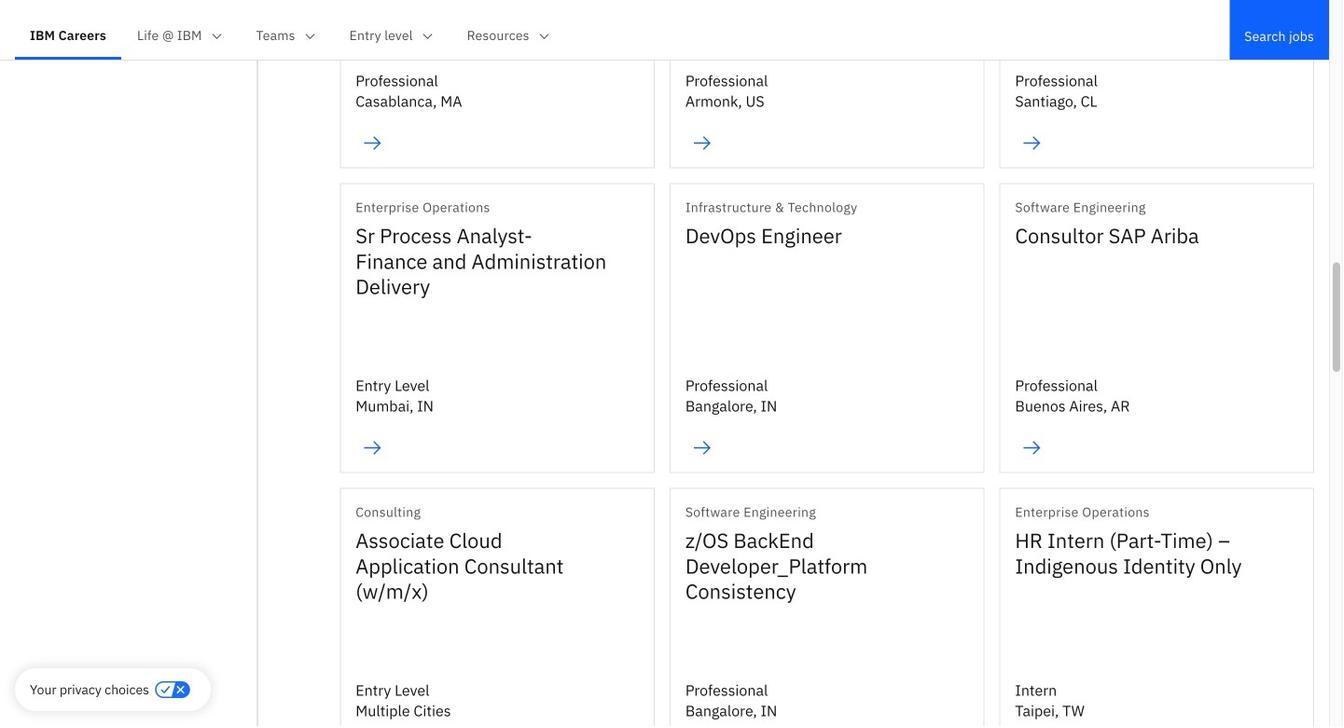 Task type: describe. For each thing, give the bounding box(es) containing it.
your privacy choices element
[[30, 680, 149, 701]]



